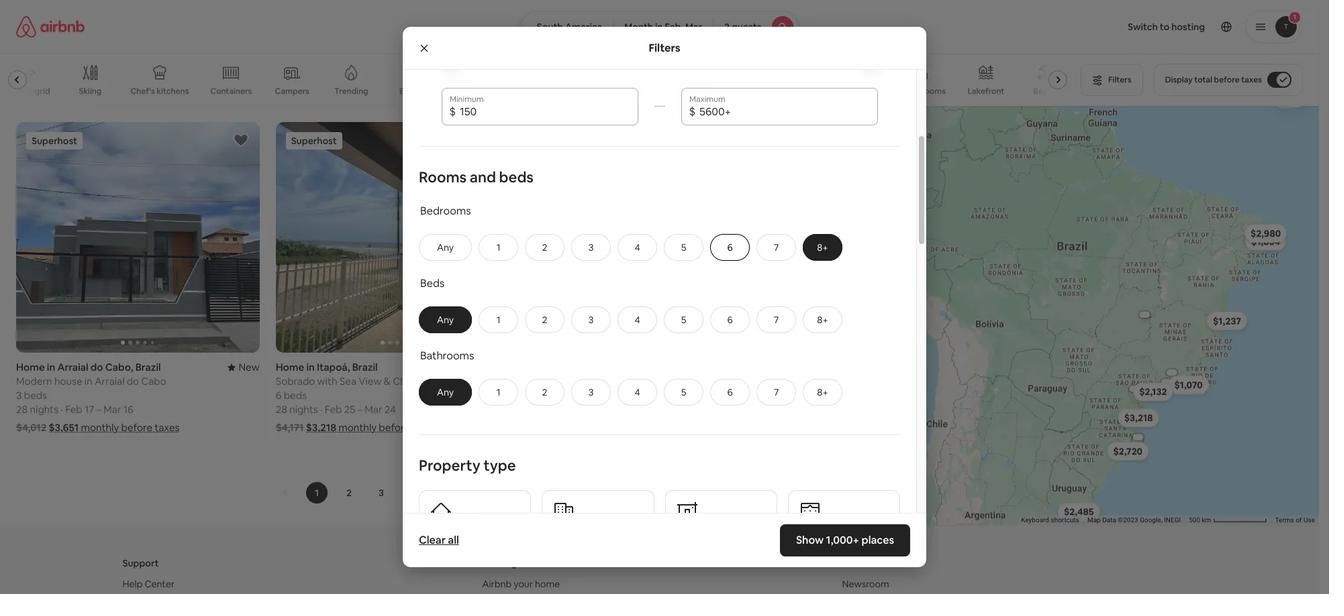 Task type: vqa. For each thing, say whether or not it's contained in the screenshot.
'beds' within the Apt For Year-Round Rentals 3 Beds 28 Nights · Feb 1 – 29
yes



Task type: describe. For each thing, give the bounding box(es) containing it.
none search field containing south america
[[520, 11, 799, 43]]

$1,294 button
[[861, 101, 918, 120]]

map data ©2023 google, inegi
[[1088, 517, 1181, 525]]

$1,464 button
[[828, 78, 869, 97]]

2 & from the left
[[431, 376, 438, 388]]

2 for bathrooms
[[542, 387, 548, 399]]

home in paranapanema, brazil refugio em santa cristina xiii 7 beds
[[276, 22, 418, 63]]

$2,132
[[1139, 386, 1167, 399]]

beds inside home in paranapanema, brazil refugio em santa cristina xiii 7 beds
[[283, 50, 306, 63]]

29 inside apt for year-round rentals 3 beds 28 nights · feb 1 – 29
[[617, 404, 629, 416]]

kitchens
[[157, 86, 189, 97]]

$1,070 button
[[1168, 376, 1209, 395]]

group for home in itapoá, brazil
[[276, 122, 519, 353]]

500 km button
[[1185, 517, 1272, 526]]

golfing
[[456, 86, 484, 97]]

– inside 28 nights · feb 15 – mar 14 $1,097 $952 monthly before taxes
[[616, 64, 621, 77]]

em
[[314, 36, 329, 49]]

group for home in arraial do cabo, brazil
[[16, 122, 260, 353]]

1 cabin from the top
[[16, 22, 44, 35]]

beds inside home in arraial do cabo, brazil modern house in arraial do cabo 3 beds 28 nights · feb 17 – mar 16 $4,012 $3,651 monthly before taxes
[[24, 390, 47, 402]]

7 button for bedrooms
[[757, 234, 796, 261]]

monthly right $4,273
[[343, 82, 382, 95]]

terms of use link
[[1276, 517, 1316, 525]]

– up $5,077 $3,664 monthly before taxes
[[91, 64, 96, 77]]

$ for first $ text field
[[450, 105, 456, 119]]

home in arraial do cabo, brazil modern house in arraial do cabo 3 beds 28 nights · feb 17 – mar 16 $4,012 $3,651 monthly before taxes
[[16, 361, 180, 435]]

airbnb your home link
[[482, 579, 560, 591]]

any element for bathrooms
[[433, 387, 458, 399]]

home for home in paranapanema, brazil
[[276, 22, 304, 35]]

support
[[123, 558, 159, 570]]

mar inside 28 nights · feb 15 – mar 14 $1,097 $952 monthly before taxes
[[623, 64, 641, 77]]

display
[[1166, 75, 1193, 85]]

$2,132 button
[[1133, 383, 1173, 402]]

itapoá,
[[317, 361, 350, 374]]

cabin in são thomé das letras, brazil cabin in são thomé das letras 1 bed
[[16, 22, 190, 63]]

28 nights · feb 15 – mar 14 $1,097 $952 monthly before taxes
[[535, 64, 692, 95]]

apartment in garopaba, brazil beautiful apartment in ferrugem
[[535, 22, 686, 49]]

america
[[565, 21, 603, 33]]

1 horizontal spatial do
[[127, 376, 139, 388]]

previous image
[[282, 490, 290, 498]]

letras,
[[131, 22, 163, 35]]

for
[[555, 376, 568, 388]]

brazil for home in paranapanema, brazil refugio em santa cristina xiii 7 beds
[[392, 22, 418, 35]]

km
[[1202, 517, 1212, 525]]

month in feb, mar button
[[613, 11, 714, 43]]

before inside home in arraial do cabo, brazil modern house in arraial do cabo 3 beds 28 nights · feb 17 – mar 16 $4,012 $3,651 monthly before taxes
[[121, 422, 152, 435]]

3 button for beds
[[571, 307, 611, 334]]

amazing views
[[510, 86, 567, 97]]

1 button for bedrooms
[[479, 234, 518, 261]]

chef's
[[131, 86, 155, 97]]

mar inside home in itapoá, brazil sobrado with sea view & churras & pool 6 beds 28 nights · feb 25 – mar 24 $4,171 $3,218 monthly before taxes
[[365, 404, 382, 416]]

filters dialog
[[403, 0, 927, 595]]

monthly inside home in arraial do cabo, brazil modern house in arraial do cabo 3 beds 28 nights · feb 17 – mar 16 $4,012 $3,651 monthly before taxes
[[81, 422, 119, 435]]

0 vertical spatial thomé
[[76, 22, 110, 35]]

type
[[484, 457, 516, 475]]

group containing off-the-grid
[[0, 54, 1073, 106]]

1 inside cabin in são thomé das letras, brazil cabin in são thomé das letras 1 bed
[[16, 50, 20, 63]]

1 & from the left
[[384, 376, 391, 388]]

1 any element from the top
[[433, 242, 458, 254]]

rentals
[[624, 376, 655, 388]]

google image
[[798, 508, 843, 526]]

use
[[1304, 517, 1316, 525]]

private
[[894, 86, 920, 97]]

beds inside home in itapoá, brazil sobrado with sea view & churras & pool 6 beds 28 nights · feb 25 – mar 24 $4,171 $3,218 monthly before taxes
[[284, 390, 307, 402]]

2 for beds
[[542, 314, 548, 326]]

new place to stay image
[[747, 22, 779, 35]]

chef's kitchens
[[131, 86, 189, 97]]

5 for bathrooms
[[681, 387, 687, 399]]

center
[[145, 579, 175, 591]]

group for apt for year-round rentals
[[535, 122, 779, 353]]

$2,027
[[874, 104, 904, 116]]

paranapanema,
[[317, 22, 390, 35]]

zoom out image
[[1285, 89, 1295, 100]]

new for apartment in garopaba, brazil beautiful apartment in ferrugem
[[758, 22, 779, 35]]

data
[[1103, 517, 1117, 525]]

home in itapoá, brazil sobrado with sea view & churras & pool 6 beds 28 nights · feb 25 – mar 24 $4,171 $3,218 monthly before taxes
[[276, 361, 461, 435]]

$3,651
[[49, 422, 79, 435]]

$2,485 button
[[1058, 503, 1100, 522]]

sobrado
[[276, 376, 315, 388]]

your
[[514, 579, 533, 591]]

28 down bed
[[16, 64, 28, 77]]

nights inside home in itapoá, brazil sobrado with sea view & churras & pool 6 beds 28 nights · feb 25 – mar 24 $4,171 $3,218 monthly before taxes
[[290, 404, 318, 416]]

mar inside home in arraial do cabo, brazil modern house in arraial do cabo 3 beds 28 nights · feb 17 – mar 16 $4,012 $3,651 monthly before taxes
[[104, 404, 121, 416]]

year-
[[571, 376, 594, 388]]

any element for beds
[[433, 314, 458, 326]]

3 inside apt for year-round rentals 3 beds 28 nights · feb 1 – 29
[[535, 390, 541, 402]]

filters
[[649, 41, 681, 55]]

8+ button for beds
[[803, 307, 843, 334]]

south america
[[537, 21, 603, 33]]

taxes inside home in arraial do cabo, brazil modern house in arraial do cabo 3 beds 28 nights · feb 17 – mar 16 $4,012 $3,651 monthly before taxes
[[155, 422, 180, 435]]

5 for bedrooms
[[681, 242, 687, 254]]

before inside 28 nights · feb 15 – mar 14 $1,097 $952 monthly before taxes
[[633, 82, 665, 95]]

taxes left golfing
[[417, 82, 442, 95]]

in for month in feb, mar
[[655, 21, 663, 33]]

month
[[625, 21, 653, 33]]

cabo
[[141, 376, 166, 388]]

beds inside filters dialog
[[499, 168, 534, 187]]

25
[[344, 404, 355, 416]]

2 button for bedrooms
[[525, 234, 565, 261]]

modern
[[16, 376, 52, 388]]

$1,097
[[535, 82, 566, 95]]

$5,239
[[276, 82, 307, 95]]

8+ button for bathrooms
[[803, 379, 843, 406]]

5 button for bathrooms
[[664, 379, 704, 406]]

places
[[862, 534, 894, 548]]

any for bathrooms
[[437, 387, 454, 399]]

7 button for bathrooms
[[757, 379, 796, 406]]

rooms and beds
[[419, 168, 534, 187]]

feb 1 – 29 for $3,664
[[65, 64, 110, 77]]

2 button for bathrooms
[[525, 379, 565, 406]]

home inside home in itapoá, brazil sobrado with sea view & churras & pool 6 beds 28 nights · feb 25 – mar 24 $4,171 $3,218 monthly before taxes
[[276, 361, 304, 374]]

terms
[[1276, 517, 1295, 525]]

$4,012
[[16, 422, 47, 435]]

mar inside button
[[686, 21, 702, 33]]

property type
[[419, 457, 516, 475]]

show 1,000+ places link
[[780, 525, 911, 557]]

14
[[643, 64, 653, 77]]

0 vertical spatial são
[[56, 22, 74, 35]]

1 inside apt for year-round rentals 3 beds 28 nights · feb 1 – 29
[[604, 404, 608, 416]]

google map
showing 32 stays. including 1 saved stay. region
[[795, 37, 1320, 526]]

1 8+ element from the top
[[817, 242, 829, 254]]

6 for beds
[[728, 314, 733, 326]]

in for home in paranapanema, brazil refugio em santa cristina xiii 7 beds
[[307, 22, 315, 35]]

$1,237 button
[[1207, 312, 1247, 331]]

cristina
[[359, 36, 394, 49]]

garopaba,
[[601, 22, 651, 35]]

1 8+ button from the top
[[803, 234, 843, 261]]

and
[[470, 168, 496, 187]]

$952
[[568, 82, 591, 95]]

$3,218 inside button
[[1124, 413, 1153, 425]]

2 inside button
[[725, 21, 730, 33]]

any button for beds
[[419, 307, 472, 334]]

bathrooms
[[420, 349, 474, 363]]

feb inside home in itapoá, brazil sobrado with sea view & churras & pool 6 beds 28 nights · feb 25 – mar 24 $4,171 $3,218 monthly before taxes
[[325, 404, 342, 416]]

$1,237
[[1213, 315, 1241, 327]]

new place to stay image for home in paranapanema, brazil refugio em santa cristina xiii 7 beds
[[488, 22, 519, 35]]

1 button for beds
[[479, 307, 518, 334]]

15 inside 28 nights · feb 15 – mar 14 $1,097 $952 monthly before taxes
[[604, 64, 614, 77]]

all
[[448, 534, 459, 548]]

7 for bathrooms
[[774, 387, 779, 399]]

4 for bedrooms
[[635, 242, 640, 254]]

0 horizontal spatial arraial
[[57, 361, 88, 374]]

map
[[1088, 517, 1101, 525]]

brazil for apartment in garopaba, brazil beautiful apartment in ferrugem
[[653, 22, 678, 35]]

guests
[[732, 21, 762, 33]]

any button for bathrooms
[[419, 379, 472, 406]]

3 button for bathrooms
[[571, 379, 611, 406]]

4 for beds
[[635, 314, 640, 326]]

feb up $4,273
[[325, 64, 342, 77]]

1 8+ from the top
[[817, 242, 829, 254]]

hosting
[[482, 558, 517, 570]]

airbnb your home
[[482, 579, 560, 591]]

nights inside apt for year-round rentals 3 beds 28 nights · feb 1 – 29
[[549, 404, 578, 416]]

24
[[385, 404, 396, 416]]

8+ element for bathrooms
[[817, 387, 829, 399]]

2 button for beds
[[525, 307, 565, 334]]

of
[[1296, 517, 1302, 525]]

$ for second $ text field from left
[[689, 105, 696, 119]]

$5,239 $4,273 monthly before taxes
[[276, 82, 442, 95]]

monthly inside home in itapoá, brazil sobrado with sea view & churras & pool 6 beds 28 nights · feb 25 – mar 24 $4,171 $3,218 monthly before taxes
[[339, 422, 377, 435]]

earth homes
[[766, 86, 813, 97]]

…
[[442, 486, 449, 498]]

in for home in arraial do cabo, brazil modern house in arraial do cabo 3 beds 28 nights · feb 17 – mar 16 $4,012 $3,651 monthly before taxes
[[47, 361, 55, 374]]

– inside apt for year-round rentals 3 beds 28 nights · feb 1 – 29
[[610, 404, 615, 416]]



Task type: locate. For each thing, give the bounding box(es) containing it.
cabin
[[16, 22, 44, 35], [16, 36, 43, 49]]

1 vertical spatial das
[[110, 36, 126, 49]]

2 vertical spatial 6 button
[[711, 379, 750, 406]]

in inside home in paranapanema, brazil refugio em santa cristina xiii 7 beds
[[307, 22, 315, 35]]

28 inside home in itapoá, brazil sobrado with sea view & churras & pool 6 beds 28 nights · feb 25 – mar 24 $4,171 $3,218 monthly before taxes
[[276, 404, 287, 416]]

28 inside 28 nights · feb 15 – mar 14 $1,097 $952 monthly before taxes
[[535, 64, 547, 77]]

2 $ text field from the left
[[700, 105, 870, 119]]

2 feb 1 – 29 from the left
[[325, 64, 369, 77]]

shortcuts
[[1051, 517, 1080, 525]]

3 link
[[371, 483, 392, 504]]

0 vertical spatial do
[[91, 361, 103, 374]]

1 vertical spatial 3 button
[[571, 307, 611, 334]]

home inside home in arraial do cabo, brazil modern house in arraial do cabo 3 beds 28 nights · feb 17 – mar 16 $4,012 $3,651 monthly before taxes
[[16, 361, 45, 374]]

– right 17
[[96, 404, 101, 416]]

clear
[[419, 534, 446, 548]]

8+ for beds
[[817, 314, 829, 326]]

arraial down cabo,
[[95, 376, 125, 388]]

islands
[[712, 86, 738, 97]]

total
[[1195, 75, 1213, 85]]

28 up $1,097
[[535, 64, 547, 77]]

in inside home in itapoá, brazil sobrado with sea view & churras & pool 6 beds 28 nights · feb 25 – mar 24 $4,171 $3,218 monthly before taxes
[[307, 361, 315, 374]]

2 vertical spatial 7 button
[[757, 379, 796, 406]]

1 3 button from the top
[[571, 234, 611, 261]]

2 vertical spatial 8+
[[817, 387, 829, 399]]

1 vertical spatial 15
[[473, 488, 483, 500]]

nights down bed
[[30, 64, 58, 77]]

0 vertical spatial 8+
[[817, 242, 829, 254]]

16
[[123, 404, 134, 416]]

any element
[[433, 242, 458, 254], [433, 314, 458, 326], [433, 387, 458, 399]]

0 vertical spatial 6 button
[[711, 234, 750, 261]]

in inside button
[[655, 21, 663, 33]]

0 horizontal spatial feb 1 – 29
[[65, 64, 110, 77]]

feb up $3,664
[[65, 64, 82, 77]]

2 4 button from the top
[[618, 307, 657, 334]]

off-the-grid
[[4, 86, 50, 97]]

2 vertical spatial any button
[[419, 379, 472, 406]]

help center
[[123, 579, 175, 591]]

any up 'bathrooms'
[[437, 314, 454, 326]]

$4,273
[[310, 82, 341, 95]]

0 vertical spatial any
[[437, 242, 454, 254]]

2 vertical spatial 8+ button
[[803, 379, 843, 406]]

monthly down 25
[[339, 422, 377, 435]]

2 guests
[[725, 21, 762, 33]]

1 6 button from the top
[[711, 234, 750, 261]]

500 km
[[1189, 517, 1213, 525]]

& left pool
[[431, 376, 438, 388]]

brazil inside apartment in garopaba, brazil beautiful apartment in ferrugem
[[653, 22, 678, 35]]

beds
[[420, 277, 445, 291]]

help center link
[[123, 579, 175, 591]]

500
[[1189, 517, 1201, 525]]

brazil right letras,
[[165, 22, 190, 35]]

taxes down the cabo
[[155, 422, 180, 435]]

in for home in itapoá, brazil sobrado with sea view & churras & pool 6 beds 28 nights · feb 25 – mar 24 $4,171 $3,218 monthly before taxes
[[307, 361, 315, 374]]

mar right feb,
[[686, 21, 702, 33]]

0 vertical spatial cabin
[[16, 22, 44, 35]]

5 button for beds
[[664, 307, 704, 334]]

0 vertical spatial new place to stay image
[[488, 22, 519, 35]]

4 for bathrooms
[[635, 387, 640, 399]]

1 vertical spatial new place to stay image
[[228, 361, 260, 374]]

0 vertical spatial das
[[112, 22, 128, 35]]

das left letras
[[110, 36, 126, 49]]

nights up $4,012
[[30, 404, 58, 416]]

1 vertical spatial 8+ button
[[803, 307, 843, 334]]

south america button
[[520, 11, 614, 43]]

feb up the $952
[[585, 64, 602, 77]]

0 vertical spatial arraial
[[57, 361, 88, 374]]

2 8+ button from the top
[[803, 307, 843, 334]]

$2,720
[[1113, 446, 1143, 458]]

4 button for bathrooms
[[618, 379, 657, 406]]

$1,294
[[867, 104, 896, 116]]

add to wishlist: home in arraial do cabo, brazil image
[[233, 132, 249, 148]]

zoom in image
[[1285, 61, 1295, 72]]

1 horizontal spatial feb 1 – 29
[[325, 64, 369, 77]]

homes
[[788, 86, 813, 97]]

feb down year-
[[585, 404, 602, 416]]

2 vertical spatial 8+ element
[[817, 387, 829, 399]]

home up modern
[[16, 361, 45, 374]]

taxes right total
[[1242, 75, 1262, 85]]

28 nights up $5,239
[[276, 64, 318, 77]]

3 2 button from the top
[[525, 379, 565, 406]]

2 for bedrooms
[[542, 242, 548, 254]]

0 horizontal spatial $3,218
[[306, 422, 337, 435]]

1 horizontal spatial new
[[498, 22, 519, 35]]

0 vertical spatial airbnb
[[842, 558, 873, 570]]

6 inside home in itapoá, brazil sobrado with sea view & churras & pool 6 beds 28 nights · feb 25 – mar 24 $4,171 $3,218 monthly before taxes
[[276, 390, 282, 402]]

property
[[419, 457, 481, 475]]

6 for bedrooms
[[728, 242, 733, 254]]

taxes up property
[[412, 422, 437, 435]]

©2023
[[1118, 517, 1139, 525]]

29 up $5,077 $3,664 monthly before taxes
[[98, 64, 110, 77]]

1 5 from the top
[[681, 242, 687, 254]]

thomé left letras,
[[76, 22, 110, 35]]

1 vertical spatial do
[[127, 376, 139, 388]]

0 vertical spatial 4 button
[[618, 234, 657, 261]]

home up sobrado
[[276, 361, 304, 374]]

beds down sobrado
[[284, 390, 307, 402]]

1 4 from the top
[[635, 242, 640, 254]]

off-
[[4, 86, 19, 97]]

28 nights
[[16, 64, 58, 77], [276, 64, 318, 77]]

1 button for bathrooms
[[479, 379, 518, 406]]

1 1 button from the top
[[479, 234, 518, 261]]

28 down apt
[[535, 404, 547, 416]]

trending
[[335, 86, 368, 97]]

0 vertical spatial any element
[[433, 242, 458, 254]]

1 7 button from the top
[[757, 234, 796, 261]]

any down bedrooms
[[437, 242, 454, 254]]

6 button for bedrooms
[[711, 234, 750, 261]]

7 button for beds
[[757, 307, 796, 334]]

2 8+ from the top
[[817, 314, 829, 326]]

$3,218 right $4,171
[[306, 422, 337, 435]]

2 horizontal spatial new
[[758, 22, 779, 35]]

· inside apt for year-round rentals 3 beds 28 nights · feb 1 – 29
[[580, 404, 582, 416]]

1 horizontal spatial airbnb
[[842, 558, 873, 570]]

2 horizontal spatial 29
[[617, 404, 629, 416]]

home up refugio
[[276, 22, 304, 35]]

1 vertical spatial 5
[[681, 314, 687, 326]]

2 vertical spatial 3 button
[[571, 379, 611, 406]]

0 horizontal spatial do
[[91, 361, 103, 374]]

1 vertical spatial airbnb
[[482, 579, 512, 591]]

1 $ from the left
[[450, 105, 456, 119]]

1 horizontal spatial 29
[[358, 64, 369, 77]]

apartment
[[535, 22, 588, 35]]

0 vertical spatial 1 button
[[479, 234, 518, 261]]

home
[[535, 579, 560, 591]]

any for beds
[[437, 314, 454, 326]]

any element right "churras"
[[433, 387, 458, 399]]

apt for year-round rentals 3 beds 28 nights · feb 1 – 29
[[535, 376, 655, 416]]

refugio
[[276, 36, 311, 49]]

before down 14 on the left top
[[633, 82, 665, 95]]

feb 1 – 29 for $4,273
[[325, 64, 369, 77]]

taxes down the filters
[[667, 82, 692, 95]]

group
[[0, 54, 1073, 106], [16, 122, 260, 353], [276, 122, 519, 353], [535, 122, 779, 353]]

beds down refugio
[[283, 50, 306, 63]]

6 button for beds
[[711, 307, 750, 334]]

15 link
[[467, 483, 489, 504]]

0 vertical spatial 5
[[681, 242, 687, 254]]

1 vertical spatial 4
[[635, 314, 640, 326]]

new place to stay image
[[488, 22, 519, 35], [228, 361, 260, 374]]

2 8+ element from the top
[[817, 314, 829, 326]]

1 horizontal spatial arraial
[[95, 376, 125, 388]]

– up domes
[[616, 64, 621, 77]]

do down cabo,
[[127, 376, 139, 388]]

beds inside apt for year-round rentals 3 beds 28 nights · feb 1 – 29
[[543, 390, 566, 402]]

1 feb 1 – 29 from the left
[[65, 64, 110, 77]]

brazil up xiii
[[392, 22, 418, 35]]

4 button
[[618, 234, 657, 261], [618, 307, 657, 334], [618, 379, 657, 406]]

1 vertical spatial any button
[[419, 307, 472, 334]]

2 4 from the top
[[635, 314, 640, 326]]

before down the 16
[[121, 422, 152, 435]]

brazil up view
[[352, 361, 378, 374]]

15 up domes
[[604, 64, 614, 77]]

taxes
[[1242, 75, 1262, 85], [158, 82, 183, 95], [417, 82, 442, 95], [667, 82, 692, 95], [155, 422, 180, 435], [412, 422, 437, 435]]

28 up $5,239
[[276, 64, 287, 77]]

$ text field down the earth homes
[[700, 105, 870, 119]]

0 vertical spatial 8+ element
[[817, 242, 829, 254]]

profile element
[[815, 0, 1303, 54]]

29 for $4,273
[[358, 64, 369, 77]]

nights inside 28 nights · feb 15 – mar 14 $1,097 $952 monthly before taxes
[[549, 64, 578, 77]]

2 28 nights from the left
[[276, 64, 318, 77]]

0 vertical spatial 8+ button
[[803, 234, 843, 261]]

beds right and
[[499, 168, 534, 187]]

1 button
[[479, 234, 518, 261], [479, 307, 518, 334], [479, 379, 518, 406]]

2 guests button
[[713, 11, 799, 43]]

0 horizontal spatial 29
[[98, 64, 110, 77]]

2 vertical spatial 1 button
[[479, 379, 518, 406]]

$2,720 button
[[1107, 443, 1149, 461]]

month in feb, mar
[[625, 21, 702, 33]]

0 vertical spatial 7 button
[[757, 234, 796, 261]]

7 button
[[757, 234, 796, 261], [757, 307, 796, 334], [757, 379, 796, 406]]

2 cabin from the top
[[16, 36, 43, 49]]

28 up $4,012
[[16, 404, 28, 416]]

4 button for beds
[[618, 307, 657, 334]]

0 horizontal spatial 15
[[473, 488, 483, 500]]

1 vertical spatial 8+ element
[[817, 314, 829, 326]]

$ text field down amazing views
[[460, 105, 630, 119]]

brazil inside home in arraial do cabo, brazil modern house in arraial do cabo 3 beds 28 nights · feb 17 – mar 16 $4,012 $3,651 monthly before taxes
[[135, 361, 161, 374]]

28 nights down bed
[[16, 64, 58, 77]]

any right "churras"
[[437, 387, 454, 399]]

$3,218 down $2,132 button
[[1124, 413, 1153, 425]]

apt
[[535, 376, 553, 388]]

nights up $5,239
[[290, 64, 318, 77]]

1 vertical spatial any
[[437, 314, 454, 326]]

brazil inside cabin in são thomé das letras, brazil cabin in são thomé das letras 1 bed
[[165, 22, 190, 35]]

taxes inside home in itapoá, brazil sobrado with sea view & churras & pool 6 beds 28 nights · feb 25 – mar 24 $4,171 $3,218 monthly before taxes
[[412, 422, 437, 435]]

feb inside 28 nights · feb 15 – mar 14 $1,097 $952 monthly before taxes
[[585, 64, 602, 77]]

– right 25
[[358, 404, 363, 416]]

taxes right chef's
[[158, 82, 183, 95]]

1 horizontal spatial $ text field
[[700, 105, 870, 119]]

0 vertical spatial 15
[[604, 64, 614, 77]]

arraial up house
[[57, 361, 88, 374]]

1 link
[[306, 483, 328, 504]]

7 for bedrooms
[[774, 242, 779, 254]]

1 vertical spatial thomé
[[75, 36, 108, 49]]

1 any from the top
[[437, 242, 454, 254]]

0 horizontal spatial 28 nights
[[16, 64, 58, 77]]

2 3 button from the top
[[571, 307, 611, 334]]

15 down property type
[[473, 488, 483, 500]]

home inside home in paranapanema, brazil refugio em santa cristina xiii 7 beds
[[276, 22, 304, 35]]

7 inside home in paranapanema, brazil refugio em santa cristina xiii 7 beds
[[276, 50, 281, 63]]

1 vertical spatial cabin
[[16, 36, 43, 49]]

taxes inside button
[[1242, 75, 1262, 85]]

nights inside home in arraial do cabo, brazil modern house in arraial do cabo 3 beds 28 nights · feb 17 – mar 16 $4,012 $3,651 monthly before taxes
[[30, 404, 58, 416]]

são
[[56, 22, 74, 35], [55, 36, 73, 49]]

1 horizontal spatial $3,218
[[1124, 413, 1153, 425]]

2 6 button from the top
[[711, 307, 750, 334]]

3 5 button from the top
[[664, 379, 704, 406]]

1 vertical spatial são
[[55, 36, 73, 49]]

before inside button
[[1215, 75, 1240, 85]]

29 for $3,664
[[98, 64, 110, 77]]

brazil up the cabo
[[135, 361, 161, 374]]

2 vertical spatial any
[[437, 387, 454, 399]]

rooms
[[922, 86, 946, 97]]

1 2 button from the top
[[525, 234, 565, 261]]

feb 1 – 29 up skiing
[[65, 64, 110, 77]]

3 5 from the top
[[681, 387, 687, 399]]

new for home in paranapanema, brazil refugio em santa cristina xiii 7 beds
[[498, 22, 519, 35]]

2 vertical spatial 5 button
[[664, 379, 704, 406]]

1 horizontal spatial 15
[[604, 64, 614, 77]]

1 $ text field from the left
[[460, 105, 630, 119]]

2 any button from the top
[[419, 307, 472, 334]]

before right total
[[1215, 75, 1240, 85]]

1 vertical spatial 5 button
[[664, 307, 704, 334]]

1 horizontal spatial 28 nights
[[276, 64, 318, 77]]

3 8+ button from the top
[[803, 379, 843, 406]]

0 horizontal spatial $
[[450, 105, 456, 119]]

$3,218 inside home in itapoá, brazil sobrado with sea view & churras & pool 6 beds 28 nights · feb 25 – mar 24 $4,171 $3,218 monthly before taxes
[[306, 422, 337, 435]]

do
[[91, 361, 103, 374], [127, 376, 139, 388]]

– down round
[[610, 404, 615, 416]]

brazil inside home in paranapanema, brazil refugio em santa cristina xiii 7 beds
[[392, 22, 418, 35]]

8+ for bathrooms
[[817, 387, 829, 399]]

1 28 nights from the left
[[16, 64, 58, 77]]

taxes inside 28 nights · feb 15 – mar 14 $1,097 $952 monthly before taxes
[[667, 82, 692, 95]]

$3,218 button
[[1118, 409, 1159, 428]]

1 vertical spatial 4 button
[[618, 307, 657, 334]]

0 vertical spatial 2 button
[[525, 234, 565, 261]]

thomé up $5,077 $3,664 monthly before taxes
[[75, 36, 108, 49]]

5 for beds
[[681, 314, 687, 326]]

1 vertical spatial 1 button
[[479, 307, 518, 334]]

$ text field
[[460, 105, 630, 119], [700, 105, 870, 119]]

monthly right $3,664
[[84, 82, 122, 95]]

airbnb up "newsroom"
[[842, 558, 873, 570]]

monthly down 17
[[81, 422, 119, 435]]

3 any button from the top
[[419, 379, 472, 406]]

new place to stay image for home in arraial do cabo, brazil modern house in arraial do cabo 3 beds 28 nights · feb 17 – mar 16 $4,012 $3,651 monthly before taxes
[[228, 361, 260, 374]]

any button up 'bathrooms'
[[419, 307, 472, 334]]

in
[[655, 21, 663, 33], [46, 22, 54, 35], [307, 22, 315, 35], [590, 22, 599, 35], [45, 36, 53, 49], [631, 36, 639, 49], [47, 361, 55, 374], [307, 361, 315, 374], [84, 376, 92, 388]]

2 vertical spatial 4
[[635, 387, 640, 399]]

6 for bathrooms
[[728, 387, 733, 399]]

2 5 button from the top
[[664, 307, 704, 334]]

keyboard
[[1022, 517, 1050, 525]]

beds down for at the bottom left
[[543, 390, 566, 402]]

mar left the 16
[[104, 404, 121, 416]]

& right view
[[384, 376, 391, 388]]

airbnb for airbnb
[[842, 558, 873, 570]]

28
[[16, 64, 28, 77], [276, 64, 287, 77], [535, 64, 547, 77], [16, 404, 28, 416], [276, 404, 287, 416], [535, 404, 547, 416]]

1 any button from the top
[[419, 234, 472, 261]]

3 inside home in arraial do cabo, brazil modern house in arraial do cabo 3 beds 28 nights · feb 17 – mar 16 $4,012 $3,651 monthly before taxes
[[16, 390, 22, 402]]

2 $ from the left
[[689, 105, 696, 119]]

google,
[[1140, 517, 1163, 525]]

bedrooms
[[420, 204, 471, 218]]

feb 1 – 29 up trending
[[325, 64, 369, 77]]

beds
[[283, 50, 306, 63], [499, 168, 534, 187], [24, 390, 47, 402], [284, 390, 307, 402], [543, 390, 566, 402]]

rooms
[[419, 168, 467, 187]]

2 1 button from the top
[[479, 307, 518, 334]]

2 2 button from the top
[[525, 307, 565, 334]]

$5,077 $3,664 monthly before taxes
[[16, 82, 183, 95]]

camping
[[649, 86, 683, 97]]

·
[[580, 64, 582, 77], [61, 404, 63, 416], [320, 404, 323, 416], [580, 404, 582, 416]]

0 horizontal spatial new
[[239, 361, 260, 374]]

8+ element
[[817, 242, 829, 254], [817, 314, 829, 326], [817, 387, 829, 399]]

beds down modern
[[24, 390, 47, 402]]

2 vertical spatial 5
[[681, 387, 687, 399]]

· down year-
[[580, 404, 582, 416]]

1 vertical spatial 2 button
[[525, 307, 565, 334]]

0 horizontal spatial new place to stay image
[[228, 361, 260, 374]]

$5,077
[[16, 82, 47, 95]]

· inside 28 nights · feb 15 – mar 14 $1,097 $952 monthly before taxes
[[580, 64, 582, 77]]

0 horizontal spatial $ text field
[[460, 105, 630, 119]]

3 any element from the top
[[433, 387, 458, 399]]

3 6 button from the top
[[711, 379, 750, 406]]

· left 25
[[320, 404, 323, 416]]

domes
[[594, 86, 621, 97]]

2 vertical spatial any element
[[433, 387, 458, 399]]

2 vertical spatial 2 button
[[525, 379, 565, 406]]

1 vertical spatial 6 button
[[711, 307, 750, 334]]

new for home in arraial do cabo, brazil modern house in arraial do cabo 3 beds 28 nights · feb 17 – mar 16 $4,012 $3,651 monthly before taxes
[[239, 361, 260, 374]]

next image
[[505, 490, 513, 498]]

das left letras,
[[112, 22, 128, 35]]

help
[[123, 579, 143, 591]]

· inside home in arraial do cabo, brazil modern house in arraial do cabo 3 beds 28 nights · feb 17 – mar 16 $4,012 $3,651 monthly before taxes
[[61, 404, 63, 416]]

1 vertical spatial arraial
[[95, 376, 125, 388]]

2 5 from the top
[[681, 314, 687, 326]]

bed
[[22, 50, 41, 63]]

3 button for bedrooms
[[571, 234, 611, 261]]

$1,834
[[1251, 236, 1280, 248]]

any button down bedrooms
[[419, 234, 472, 261]]

1 horizontal spatial &
[[431, 376, 438, 388]]

mar left 14 on the left top
[[623, 64, 641, 77]]

· inside home in itapoá, brazil sobrado with sea view & churras & pool 6 beds 28 nights · feb 25 – mar 24 $4,171 $3,218 monthly before taxes
[[320, 404, 323, 416]]

monthly inside 28 nights · feb 15 – mar 14 $1,097 $952 monthly before taxes
[[593, 82, 631, 95]]

28 nights for 1 bed
[[16, 64, 58, 77]]

$1,834 button
[[1245, 232, 1286, 251]]

nights up "views"
[[549, 64, 578, 77]]

3 1 button from the top
[[479, 379, 518, 406]]

6 button for bathrooms
[[711, 379, 750, 406]]

airbnb down hosting
[[482, 579, 512, 591]]

28 inside apt for year-round rentals 3 beds 28 nights · feb 1 – 29
[[535, 404, 547, 416]]

clear all
[[419, 534, 459, 548]]

0 vertical spatial any button
[[419, 234, 472, 261]]

7 for beds
[[774, 314, 779, 326]]

0 horizontal spatial airbnb
[[482, 579, 512, 591]]

add to wishlist: apartment in torres, brazil image
[[752, 132, 768, 148]]

3 4 button from the top
[[618, 379, 657, 406]]

2 button
[[525, 234, 565, 261], [525, 307, 565, 334], [525, 379, 565, 406]]

containers
[[210, 86, 252, 97]]

newsroom
[[842, 579, 890, 591]]

$2,980
[[1251, 228, 1281, 240]]

do left cabo,
[[91, 361, 103, 374]]

feb left 25
[[325, 404, 342, 416]]

keyboard shortcuts button
[[1022, 517, 1080, 526]]

· up $3,651
[[61, 404, 63, 416]]

0 vertical spatial 5 button
[[664, 234, 704, 261]]

brazil inside home in itapoá, brazil sobrado with sea view & churras & pool 6 beds 28 nights · feb 25 – mar 24 $4,171 $3,218 monthly before taxes
[[352, 361, 378, 374]]

brazil for home in itapoá, brazil sobrado with sea view & churras & pool 6 beds 28 nights · feb 25 – mar 24 $4,171 $3,218 monthly before taxes
[[352, 361, 378, 374]]

1
[[16, 50, 20, 63], [85, 64, 89, 77], [344, 64, 348, 77], [497, 242, 501, 254], [497, 314, 501, 326], [497, 387, 501, 399], [604, 404, 608, 416], [315, 488, 319, 500]]

28 up $4,171
[[276, 404, 287, 416]]

any element up 'bathrooms'
[[433, 314, 458, 326]]

before inside home in itapoá, brazil sobrado with sea view & churras & pool 6 beds 28 nights · feb 25 – mar 24 $4,171 $3,218 monthly before taxes
[[379, 422, 410, 435]]

8+ element for beds
[[817, 314, 829, 326]]

any element down bedrooms
[[433, 242, 458, 254]]

any button down 'bathrooms'
[[419, 379, 472, 406]]

28 inside home in arraial do cabo, brazil modern house in arraial do cabo 3 beds 28 nights · feb 17 – mar 16 $4,012 $3,651 monthly before taxes
[[16, 404, 28, 416]]

nights up $4,171
[[290, 404, 318, 416]]

$1,070
[[1174, 380, 1203, 392]]

brazil up ferrugem
[[653, 22, 678, 35]]

before left kitchens
[[124, 82, 155, 95]]

1 vertical spatial 8+
[[817, 314, 829, 326]]

29 up $5,239 $4,273 monthly before taxes on the top left
[[358, 64, 369, 77]]

round
[[594, 376, 622, 388]]

feb left 17
[[65, 404, 82, 416]]

earth
[[766, 86, 786, 97]]

– up $5,239 $4,273 monthly before taxes on the top left
[[351, 64, 356, 77]]

1 5 button from the top
[[664, 234, 704, 261]]

in for apartment in garopaba, brazil beautiful apartment in ferrugem
[[590, 22, 599, 35]]

1 4 button from the top
[[618, 234, 657, 261]]

$4,171
[[276, 422, 304, 435]]

keyboard shortcuts
[[1022, 517, 1080, 525]]

0 horizontal spatial &
[[384, 376, 391, 388]]

– inside home in itapoá, brazil sobrado with sea view & churras & pool 6 beds 28 nights · feb 25 – mar 24 $4,171 $3,218 monthly before taxes
[[358, 404, 363, 416]]

monthly
[[84, 82, 122, 95], [343, 82, 382, 95], [593, 82, 631, 95], [81, 422, 119, 435], [339, 422, 377, 435]]

2 any from the top
[[437, 314, 454, 326]]

1 vertical spatial any element
[[433, 314, 458, 326]]

29 down round
[[617, 404, 629, 416]]

feb inside apt for year-round rentals 3 beds 28 nights · feb 1 – 29
[[585, 404, 602, 416]]

None search field
[[520, 11, 799, 43]]

home for home in arraial do cabo, brazil
[[16, 361, 45, 374]]

3 7 button from the top
[[757, 379, 796, 406]]

3 3 button from the top
[[571, 379, 611, 406]]

4 button for bedrooms
[[618, 234, 657, 261]]

campers
[[275, 86, 310, 97]]

in for cabin in são thomé das letras, brazil cabin in são thomé das letras 1 bed
[[46, 22, 54, 35]]

2 vertical spatial 4 button
[[618, 379, 657, 406]]

3 4 from the top
[[635, 387, 640, 399]]

before down 24
[[379, 422, 410, 435]]

3 any from the top
[[437, 387, 454, 399]]

3 8+ from the top
[[817, 387, 829, 399]]

before down xiii
[[384, 82, 415, 95]]

2 any element from the top
[[433, 314, 458, 326]]

mar left 24
[[365, 404, 382, 416]]

feb inside home in arraial do cabo, brazil modern house in arraial do cabo 3 beds 28 nights · feb 17 – mar 16 $4,012 $3,651 monthly before taxes
[[65, 404, 82, 416]]

6
[[728, 242, 733, 254], [728, 314, 733, 326], [728, 387, 733, 399], [276, 390, 282, 402]]

0 vertical spatial 4
[[635, 242, 640, 254]]

5 button for bedrooms
[[664, 234, 704, 261]]

$2,027 button
[[868, 100, 910, 119]]

· up the $952
[[580, 64, 582, 77]]

– inside home in arraial do cabo, brazil modern house in arraial do cabo 3 beds 28 nights · feb 17 – mar 16 $4,012 $3,651 monthly before taxes
[[96, 404, 101, 416]]

nights down for at the bottom left
[[549, 404, 578, 416]]

new
[[498, 22, 519, 35], [758, 22, 779, 35], [239, 361, 260, 374]]

3 8+ element from the top
[[817, 387, 829, 399]]

add to wishlist: home in itapoá, brazil image
[[492, 132, 509, 148]]

2 7 button from the top
[[757, 307, 796, 334]]

1 horizontal spatial $
[[689, 105, 696, 119]]

28 nights for 7 beds
[[276, 64, 318, 77]]

0 vertical spatial 3 button
[[571, 234, 611, 261]]

airbnb for airbnb your home
[[482, 579, 512, 591]]

monthly right the $952
[[593, 82, 631, 95]]

amazing
[[510, 86, 544, 97]]

the-
[[19, 86, 35, 97]]

private rooms
[[894, 86, 946, 97]]

1 horizontal spatial new place to stay image
[[488, 22, 519, 35]]

1 vertical spatial 7 button
[[757, 307, 796, 334]]



